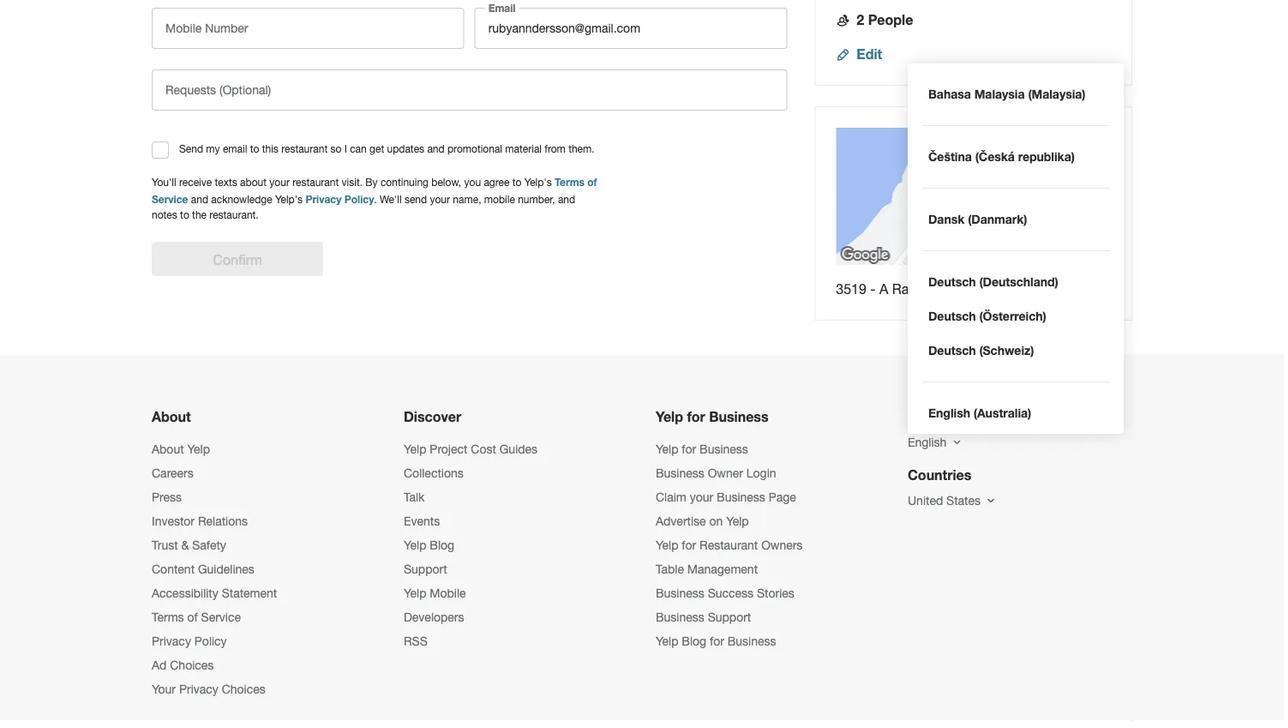 Task type: locate. For each thing, give the bounding box(es) containing it.
16 chevron down v2 image
[[950, 436, 964, 449], [984, 494, 998, 508]]

deutsch (österreich)
[[929, 309, 1047, 323]]

table management
[[656, 562, 758, 576]]

on
[[710, 514, 723, 528]]

0 vertical spatial yelp for business
[[656, 409, 769, 425]]

mobile up developers link
[[430, 586, 466, 600]]

0 vertical spatial 16 chevron down v2 image
[[950, 436, 964, 449]]

1 vertical spatial terms of service link
[[152, 610, 241, 624]]

guides
[[500, 442, 538, 456]]

advertise on yelp link
[[656, 514, 749, 528]]

receive
[[179, 176, 212, 188]]

yelp's up "number,"
[[525, 176, 552, 188]]

16 chevron down v2 image for english
[[950, 436, 964, 449]]

and
[[427, 142, 445, 154], [191, 193, 208, 205], [558, 193, 575, 205]]

for down business support
[[710, 634, 724, 648]]

of up privacy policy
[[187, 610, 198, 624]]

service up notes
[[152, 193, 188, 205]]

press link
[[152, 490, 182, 504]]

support link
[[404, 562, 447, 576]]

policy
[[344, 193, 374, 205], [194, 634, 227, 648]]

1 horizontal spatial terms
[[555, 176, 585, 188]]

16 chevron down v2 image inside united states "dropdown button"
[[984, 494, 998, 508]]

privacy policy link down visit.
[[306, 192, 374, 206]]

yelp up table
[[656, 538, 679, 552]]

620
[[957, 281, 980, 297]]

privacy down ad choices
[[179, 682, 218, 696]]

yelp mobile link
[[404, 586, 466, 600]]

yelp up collections link
[[404, 442, 427, 456]]

1 deutsch from the top
[[929, 275, 976, 289]]

čeština (česká republika)
[[929, 150, 1075, 164]]

blog for yelp blog
[[430, 538, 455, 552]]

yelp for business up business owner login link
[[656, 442, 748, 456]]

my
[[206, 142, 220, 154]]

0 vertical spatial terms of service
[[152, 176, 597, 205]]

0 vertical spatial terms of service link
[[152, 174, 597, 206]]

2 vertical spatial deutsch
[[929, 343, 976, 358]]

2 about from the top
[[152, 442, 184, 456]]

login
[[747, 466, 776, 480]]

1 about from the top
[[152, 409, 191, 425]]

2 horizontal spatial to
[[513, 176, 522, 188]]

english
[[929, 406, 971, 420], [908, 435, 947, 449]]

2
[[857, 12, 865, 28]]

mobile
[[165, 21, 202, 35], [430, 586, 466, 600]]

your up and acknowledge yelp's privacy policy
[[270, 176, 290, 188]]

1 vertical spatial terms of service
[[152, 610, 241, 624]]

dansk (danmark)
[[929, 212, 1028, 226]]

78734
[[1064, 281, 1102, 297]]

investor
[[152, 514, 195, 528]]

investor relations link
[[152, 514, 248, 528]]

yelp up yelp for business link
[[656, 409, 683, 425]]

english up english popup button
[[929, 406, 971, 420]]

yelp down business support link
[[656, 634, 679, 648]]

ad choices link
[[152, 658, 214, 672]]

1 vertical spatial about
[[152, 442, 184, 456]]

(schweiz)
[[980, 343, 1034, 358]]

and right 'updates'
[[427, 142, 445, 154]]

1 horizontal spatial service
[[201, 610, 241, 624]]

and up the
[[191, 193, 208, 205]]

0 horizontal spatial terms
[[152, 610, 184, 624]]

0 vertical spatial choices
[[170, 658, 214, 672]]

  text field
[[152, 69, 787, 111]]

terms down the them.
[[555, 176, 585, 188]]

yelp down events
[[404, 538, 427, 552]]

1 horizontal spatial your
[[430, 193, 450, 205]]

english for english
[[908, 435, 947, 449]]

business up claim
[[656, 466, 705, 480]]

map image
[[836, 128, 1104, 265]]

to
[[250, 142, 259, 154], [513, 176, 522, 188], [180, 208, 189, 220]]

mobile
[[484, 193, 515, 205]]

policy down you'll receive texts about your restaurant visit. by continuing below, you agree to yelp's
[[344, 193, 374, 205]]

1 vertical spatial terms
[[152, 610, 184, 624]]

0 vertical spatial support
[[404, 562, 447, 576]]

0 vertical spatial terms
[[555, 176, 585, 188]]

(österreich)
[[980, 309, 1047, 323]]

0 vertical spatial about
[[152, 409, 191, 425]]

success
[[708, 586, 754, 600]]

blog up support 'link'
[[430, 538, 455, 552]]

terms down accessibility
[[152, 610, 184, 624]]

texts
[[215, 176, 237, 188]]

email
[[223, 142, 247, 154]]

1 horizontal spatial of
[[588, 176, 597, 188]]

blog
[[430, 538, 455, 552], [682, 634, 707, 648]]

claim your business page
[[656, 490, 796, 504]]

1 horizontal spatial policy
[[344, 193, 374, 205]]

of
[[588, 176, 597, 188], [187, 610, 198, 624]]

to right the agree
[[513, 176, 522, 188]]

deutsch down rd
[[929, 309, 976, 323]]

visit.
[[342, 176, 363, 188]]

čeština (česká republika) button
[[922, 140, 1110, 174]]

0 vertical spatial restaurant
[[281, 142, 328, 154]]

privacy down you'll receive texts about your restaurant visit. by continuing below, you agree to yelp's
[[306, 193, 342, 205]]

support down the yelp blog link
[[404, 562, 447, 576]]

1 vertical spatial support
[[708, 610, 751, 624]]

about up about yelp
[[152, 409, 191, 425]]

about
[[240, 176, 267, 188]]

and right "number,"
[[558, 193, 575, 205]]

0 horizontal spatial to
[[180, 208, 189, 220]]

. we'll send your name, mobile number, and notes to the restaurant.
[[152, 193, 575, 220]]

restaurant for your
[[293, 176, 339, 188]]

deutsch left n
[[929, 275, 976, 289]]

0 horizontal spatial mobile
[[165, 21, 202, 35]]

1 vertical spatial choices
[[222, 682, 266, 696]]

0 vertical spatial of
[[588, 176, 597, 188]]

  email field
[[475, 8, 787, 49]]

number,
[[518, 193, 555, 205]]

2 vertical spatial to
[[180, 208, 189, 220]]

mobile number
[[165, 21, 248, 35]]

discover
[[404, 409, 462, 425]]

  telephone field
[[152, 8, 464, 49]]

16 chevron down v2 image right states
[[984, 494, 998, 508]]

to left this
[[250, 142, 259, 154]]

privacy policy link up ad choices
[[152, 634, 227, 648]]

2 horizontal spatial and
[[558, 193, 575, 205]]

.
[[374, 193, 377, 205]]

yelp for business up yelp for business link
[[656, 409, 769, 425]]

support down success
[[708, 610, 751, 624]]

choices
[[170, 658, 214, 672], [222, 682, 266, 696]]

1 vertical spatial english
[[908, 435, 947, 449]]

to left the
[[180, 208, 189, 220]]

content
[[152, 562, 195, 576]]

1 vertical spatial 16 chevron down v2 image
[[984, 494, 998, 508]]

about up careers
[[152, 442, 184, 456]]

restaurant left visit.
[[293, 176, 339, 188]]

english for english (australia)
[[929, 406, 971, 420]]

1 vertical spatial restaurant
[[293, 176, 339, 188]]

mobile left number
[[165, 21, 202, 35]]

advertise on yelp
[[656, 514, 749, 528]]

3 deutsch from the top
[[929, 343, 976, 358]]

1 vertical spatial to
[[513, 176, 522, 188]]

countries
[[908, 467, 972, 483]]

yelp's right acknowledge
[[275, 193, 303, 205]]

email
[[488, 2, 516, 14]]

0 vertical spatial blog
[[430, 538, 455, 552]]

restaurant
[[281, 142, 328, 154], [293, 176, 339, 188]]

0 horizontal spatial your
[[270, 176, 290, 188]]

deutsch
[[929, 275, 976, 289], [929, 309, 976, 323], [929, 343, 976, 358]]

1 vertical spatial blog
[[682, 634, 707, 648]]

so
[[331, 142, 342, 154]]

0 horizontal spatial yelp's
[[275, 193, 303, 205]]

your down "below,"
[[430, 193, 450, 205]]

rd
[[936, 281, 953, 297]]

united states button
[[908, 493, 998, 508]]

1 horizontal spatial support
[[708, 610, 751, 624]]

1 vertical spatial yelp's
[[275, 193, 303, 205]]

(australia)
[[974, 406, 1032, 420]]

2 yelp for business from the top
[[656, 442, 748, 456]]

english inside button
[[929, 406, 971, 420]]

0 horizontal spatial choices
[[170, 658, 214, 672]]

yelp blog link
[[404, 538, 455, 552]]

policy up ad choices link
[[194, 634, 227, 648]]

0 vertical spatial mobile
[[165, 21, 202, 35]]

2 deutsch from the top
[[929, 309, 976, 323]]

0 vertical spatial deutsch
[[929, 275, 976, 289]]

them.
[[569, 142, 595, 154]]

0 vertical spatial english
[[929, 406, 971, 420]]

0 horizontal spatial policy
[[194, 634, 227, 648]]

deutsch inside button
[[929, 343, 976, 358]]

0 horizontal spatial blog
[[430, 538, 455, 552]]

business down owner
[[717, 490, 766, 504]]

united
[[908, 493, 943, 508]]

business
[[709, 409, 769, 425], [700, 442, 748, 456], [656, 466, 705, 480], [717, 490, 766, 504], [656, 586, 705, 600], [656, 610, 705, 624], [728, 634, 776, 648]]

0 horizontal spatial privacy policy link
[[152, 634, 227, 648]]

about for about yelp
[[152, 442, 184, 456]]

relations
[[198, 514, 248, 528]]

yelp project cost guides link
[[404, 442, 538, 456]]

3519 - a ranch rd 620 n austin, tx 78734
[[836, 281, 1102, 297]]

accessibility statement
[[152, 586, 277, 600]]

of down the them.
[[588, 176, 597, 188]]

edit
[[857, 46, 883, 62]]

1 terms of service from the top
[[152, 176, 597, 205]]

and inside ". we'll send your name, mobile number, and notes to the restaurant."
[[558, 193, 575, 205]]

2 vertical spatial your
[[690, 490, 714, 504]]

people
[[868, 12, 914, 28]]

collections
[[404, 466, 464, 480]]

i
[[344, 142, 347, 154]]

(česká
[[976, 150, 1015, 164]]

united states
[[908, 493, 981, 508]]

1 horizontal spatial 16 chevron down v2 image
[[984, 494, 998, 508]]

yelp up claim
[[656, 442, 679, 456]]

16 chevron down v2 image inside english popup button
[[950, 436, 964, 449]]

restaurant left the "so"
[[281, 142, 328, 154]]

blog down business support link
[[682, 634, 707, 648]]

16 chevron down v2 image down languages
[[950, 436, 964, 449]]

terms of service link
[[152, 174, 597, 206], [152, 610, 241, 624]]

yelp up careers
[[187, 442, 210, 456]]

1 vertical spatial yelp for business
[[656, 442, 748, 456]]

1 horizontal spatial blog
[[682, 634, 707, 648]]

(danmark)
[[968, 212, 1028, 226]]

0 vertical spatial yelp's
[[525, 176, 552, 188]]

1 vertical spatial mobile
[[430, 586, 466, 600]]

deutsch down deutsch (österreich)
[[929, 343, 976, 358]]

privacy up ad choices
[[152, 634, 191, 648]]

trust & safety link
[[152, 538, 226, 552]]

1 vertical spatial your
[[430, 193, 450, 205]]

0 horizontal spatial service
[[152, 193, 188, 205]]

1 horizontal spatial privacy policy link
[[306, 192, 374, 206]]

advertise
[[656, 514, 706, 528]]

yelp blog for business
[[656, 634, 776, 648]]

0 horizontal spatial of
[[187, 610, 198, 624]]

2 terms of service from the top
[[152, 610, 241, 624]]

edit link
[[836, 46, 883, 62]]

your privacy choices link
[[152, 682, 266, 696]]

english down languages
[[908, 435, 947, 449]]

0 horizontal spatial 16 chevron down v2 image
[[950, 436, 964, 449]]

1 vertical spatial deutsch
[[929, 309, 976, 323]]

1 horizontal spatial and
[[427, 142, 445, 154]]

about yelp
[[152, 442, 210, 456]]

service down accessibility statement
[[201, 610, 241, 624]]

your up the 'advertise on yelp' link
[[690, 490, 714, 504]]

yelp down support 'link'
[[404, 586, 427, 600]]

3519
[[836, 281, 867, 297]]

0 vertical spatial your
[[270, 176, 290, 188]]

malaysia
[[975, 87, 1025, 101]]

1 vertical spatial privacy policy link
[[152, 634, 227, 648]]

1 horizontal spatial to
[[250, 142, 259, 154]]



Task type: describe. For each thing, give the bounding box(es) containing it.
claim your business page link
[[656, 490, 796, 504]]

deutsch (schweiz)
[[929, 343, 1034, 358]]

16 chevron down v2 image for united states
[[984, 494, 998, 508]]

cost
[[471, 442, 496, 456]]

austin,
[[997, 281, 1040, 297]]

deutsch for deutsch (österreich)
[[929, 309, 976, 323]]

business up owner
[[700, 442, 748, 456]]

1 terms of service link from the top
[[152, 174, 597, 206]]

collections link
[[404, 466, 464, 480]]

deutsch for deutsch (deutschland)
[[929, 275, 976, 289]]

your inside ". we'll send your name, mobile number, and notes to the restaurant."
[[430, 193, 450, 205]]

business up yelp for business link
[[709, 409, 769, 425]]

1 horizontal spatial mobile
[[430, 586, 466, 600]]

from
[[545, 142, 566, 154]]

-
[[871, 281, 876, 297]]

0 vertical spatial service
[[152, 193, 188, 205]]

0 vertical spatial policy
[[344, 193, 374, 205]]

deutsch (österreich) button
[[922, 299, 1110, 334]]

2 horizontal spatial your
[[690, 490, 714, 504]]

yelp for yelp for restaurant owners link
[[656, 538, 679, 552]]

owners
[[762, 538, 803, 552]]

management
[[688, 562, 758, 576]]

2 terms of service link from the top
[[152, 610, 241, 624]]

for up yelp for business link
[[687, 409, 705, 425]]

restaurant for this
[[281, 142, 328, 154]]

1 horizontal spatial yelp's
[[525, 176, 552, 188]]

rss link
[[404, 634, 428, 648]]

agree
[[484, 176, 510, 188]]

business owner login link
[[656, 466, 776, 480]]

business support link
[[656, 610, 751, 624]]

investor relations
[[152, 514, 248, 528]]

for down advertise
[[682, 538, 696, 552]]

ranch
[[892, 281, 932, 297]]

deutsch (schweiz) button
[[922, 334, 1110, 368]]

about for about
[[152, 409, 191, 425]]

content guidelines link
[[152, 562, 254, 576]]

business down table
[[656, 586, 705, 600]]

careers link
[[152, 466, 194, 480]]

16 groups v2 image
[[836, 14, 850, 27]]

2 vertical spatial privacy
[[179, 682, 218, 696]]

content guidelines
[[152, 562, 254, 576]]

terms inside 'link'
[[555, 176, 585, 188]]

project
[[430, 442, 468, 456]]

business support
[[656, 610, 751, 624]]

republika)
[[1018, 150, 1075, 164]]

(optional)
[[220, 83, 271, 97]]

material
[[505, 142, 542, 154]]

states
[[947, 493, 981, 508]]

ad choices
[[152, 658, 214, 672]]

16 pencil v2 image
[[836, 48, 850, 62]]

claim
[[656, 490, 687, 504]]

send
[[405, 193, 427, 205]]

table management link
[[656, 562, 758, 576]]

press
[[152, 490, 182, 504]]

guidelines
[[198, 562, 254, 576]]

restaurant
[[700, 538, 758, 552]]

yelp project cost guides
[[404, 442, 538, 456]]

yelp blog
[[404, 538, 455, 552]]

can
[[350, 142, 367, 154]]

blog for yelp blog for business
[[682, 634, 707, 648]]

your privacy choices
[[152, 682, 266, 696]]

1 vertical spatial privacy
[[152, 634, 191, 648]]

below,
[[432, 176, 461, 188]]

you'll
[[152, 176, 176, 188]]

yelp for the yelp blog link
[[404, 538, 427, 552]]

your
[[152, 682, 176, 696]]

the
[[192, 208, 207, 220]]

english (australia)
[[929, 406, 1032, 420]]

0 vertical spatial to
[[250, 142, 259, 154]]

business down success
[[728, 634, 776, 648]]

continuing
[[381, 176, 429, 188]]

send my email to this restaurant so i can get updates and promotional material from them.
[[179, 142, 595, 154]]

0 horizontal spatial support
[[404, 562, 447, 576]]

to inside ". we'll send your name, mobile number, and notes to the restaurant."
[[180, 208, 189, 220]]

deutsch for deutsch (schweiz)
[[929, 343, 976, 358]]

trust & safety
[[152, 538, 226, 552]]

about yelp link
[[152, 442, 210, 456]]

business up the yelp blog for business in the bottom right of the page
[[656, 610, 705, 624]]

deutsch (deutschland) button
[[922, 265, 1110, 299]]

1 horizontal spatial choices
[[222, 682, 266, 696]]

updates
[[387, 142, 425, 154]]

1 vertical spatial service
[[201, 610, 241, 624]]

talk
[[404, 490, 425, 504]]

yelp for yelp blog for business link
[[656, 634, 679, 648]]

1 vertical spatial of
[[187, 610, 198, 624]]

yelp right on
[[726, 514, 749, 528]]

rss
[[404, 634, 428, 648]]

yelp for yelp project cost guides link
[[404, 442, 427, 456]]

0 horizontal spatial and
[[191, 193, 208, 205]]

business success stories link
[[656, 586, 795, 600]]

0 vertical spatial privacy
[[306, 193, 342, 205]]

accessibility
[[152, 586, 218, 600]]

0 vertical spatial privacy policy link
[[306, 192, 374, 206]]

for up business owner login link
[[682, 442, 696, 456]]

stories
[[757, 586, 795, 600]]

yelp for restaurant owners
[[656, 538, 803, 552]]

this
[[262, 142, 279, 154]]

yelp blog for business link
[[656, 634, 776, 648]]

and acknowledge yelp's privacy policy
[[188, 193, 374, 205]]

&
[[181, 538, 189, 552]]

1 yelp for business from the top
[[656, 409, 769, 425]]

(malaysia)
[[1028, 87, 1086, 101]]

yelp for yelp for business link
[[656, 442, 679, 456]]

deutsch (deutschland)
[[929, 275, 1059, 289]]

events link
[[404, 514, 440, 528]]

send
[[179, 142, 203, 154]]

bahasa
[[929, 87, 971, 101]]

developers link
[[404, 610, 464, 624]]

1 vertical spatial policy
[[194, 634, 227, 648]]

a
[[880, 281, 889, 297]]

languages
[[908, 409, 980, 425]]

page
[[769, 490, 796, 504]]

yelp for yelp mobile link
[[404, 586, 427, 600]]

you'll receive texts about your restaurant visit. by continuing below, you agree to yelp's
[[152, 176, 555, 188]]



Task type: vqa. For each thing, say whether or not it's contained in the screenshot.
Fix incorrect map marker
no



